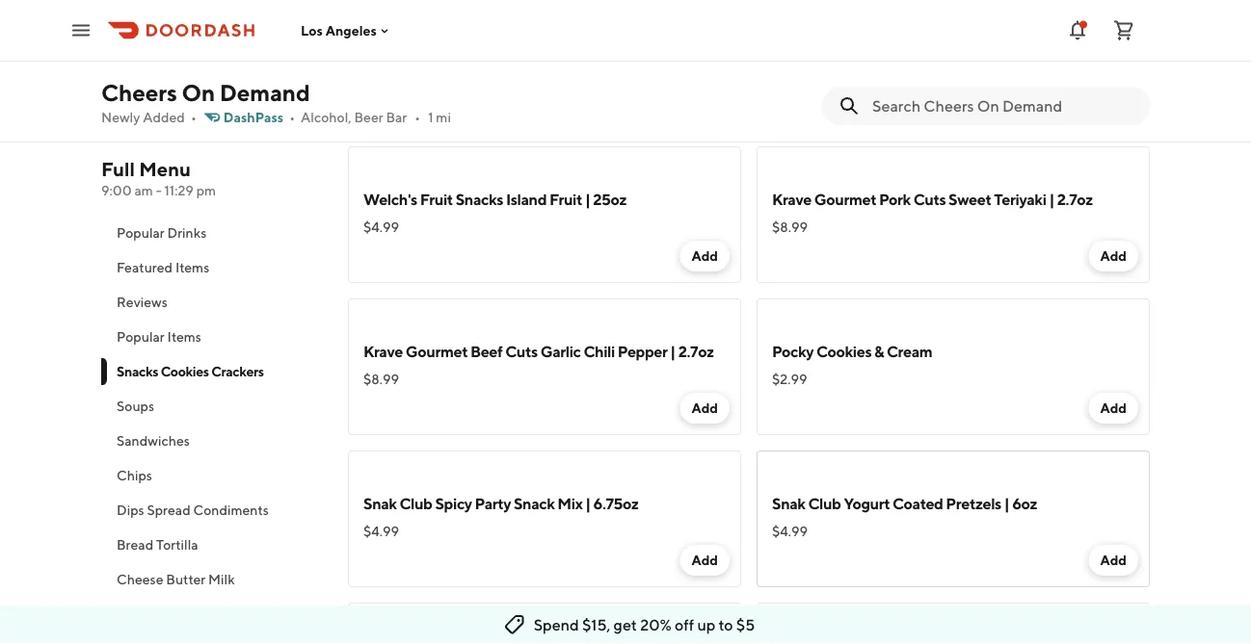 Task type: vqa. For each thing, say whether or not it's contained in the screenshot.
THE "CODE"
no



Task type: describe. For each thing, give the bounding box(es) containing it.
crackers
[[211, 364, 264, 380]]

cheese butter milk
[[117, 572, 235, 588]]

cheese
[[117, 572, 163, 588]]

sabra guacamole & tostitos tortilla chips
[[363, 38, 643, 56]]

condiments
[[193, 503, 269, 519]]

off
[[675, 617, 694, 635]]

added
[[143, 109, 185, 125]]

spicy
[[435, 495, 472, 513]]

cookies for snacks
[[161, 364, 209, 380]]

bread tortilla button
[[101, 528, 325, 563]]

$4.99 for welch's fruit snacks island fruit | 25oz
[[363, 219, 399, 235]]

krave gourmet beef cuts garlic chili pepper | 2.7oz
[[363, 343, 714, 361]]

featured items
[[117, 260, 209, 276]]

notification bell image
[[1066, 19, 1089, 42]]

0 vertical spatial tortilla
[[554, 38, 601, 56]]

krave for krave gourmet beef cuts garlic chili pepper | 2.7oz
[[363, 343, 403, 361]]

snacks cookies crackers
[[117, 364, 264, 380]]

gourmet for pork
[[814, 190, 876, 209]]

beef
[[470, 343, 503, 361]]

chips inside button
[[117, 468, 152, 484]]

add button for pocky cookies & cream
[[1089, 393, 1139, 424]]

$2.99
[[772, 372, 807, 388]]

popular items
[[117, 329, 201, 345]]

krave for krave gourmet pork cuts sweet teriyaki | 2.7oz
[[772, 190, 812, 209]]

up
[[697, 617, 716, 635]]

demand
[[220, 79, 310, 106]]

9:00
[[101, 183, 132, 199]]

sandwiches button
[[101, 424, 325, 459]]

los angeles button
[[301, 22, 392, 38]]

mint
[[150, 607, 179, 623]]

los
[[301, 22, 323, 38]]

menu
[[139, 158, 191, 181]]

cuts for sweet
[[914, 190, 946, 209]]

pm
[[196, 183, 216, 199]]

6oz
[[1012, 495, 1037, 513]]

snak club yogurt coated pretzels | 6oz
[[772, 495, 1037, 513]]

0 horizontal spatial snacks
[[117, 364, 158, 380]]

1 • from the left
[[191, 109, 196, 125]]

dips spread condiments
[[117, 503, 269, 519]]

gum mint
[[117, 607, 179, 623]]

add button for snak club spicy party snack mix | 6.75oz
[[680, 546, 730, 577]]

Item Search search field
[[872, 95, 1135, 117]]

soups button
[[101, 389, 325, 424]]

gum mint button
[[101, 598, 325, 632]]

full menu 9:00 am - 11:29 pm
[[101, 158, 216, 199]]

spend
[[534, 617, 579, 635]]

dips
[[117, 503, 144, 519]]

mix
[[557, 495, 583, 513]]

add for snak club spicy party snack mix | 6.75oz
[[692, 553, 718, 569]]

add for krave gourmet pork cuts sweet teriyaki | 2.7oz
[[1100, 248, 1127, 264]]

dashpass
[[223, 109, 284, 125]]

on
[[182, 79, 215, 106]]

snak for snak club spicy party snack mix | 6.75oz
[[363, 495, 397, 513]]

cookies for pocky
[[817, 343, 872, 361]]

popular items button
[[101, 320, 325, 355]]

sweet
[[949, 190, 992, 209]]

& for cookies
[[875, 343, 884, 361]]

beer
[[354, 109, 383, 125]]

featured items button
[[101, 251, 325, 285]]

dips spread condiments button
[[101, 494, 325, 528]]

reviews button
[[101, 285, 325, 320]]

sabra
[[363, 38, 402, 56]]

tortilla inside button
[[156, 537, 198, 553]]

chips button
[[101, 459, 325, 494]]

dashpass •
[[223, 109, 295, 125]]

soups
[[117, 399, 154, 415]]

| left 25oz at the top of the page
[[585, 190, 590, 209]]

featured
[[117, 260, 173, 276]]

20%
[[640, 617, 672, 635]]

butter
[[166, 572, 206, 588]]

cheese butter milk button
[[101, 563, 325, 598]]

$5
[[736, 617, 755, 635]]

pepper
[[618, 343, 668, 361]]

1 horizontal spatial chips
[[604, 38, 643, 56]]

| right pepper
[[670, 343, 676, 361]]

popular for popular items
[[117, 329, 165, 345]]

alcohol, beer bar • 1 mi
[[301, 109, 451, 125]]

11:29
[[164, 183, 194, 199]]

spend $15, get 20% off up to $5
[[534, 617, 755, 635]]

spread
[[147, 503, 191, 519]]

items for popular items
[[167, 329, 201, 345]]

bread
[[117, 537, 154, 553]]

popular for popular drinks
[[117, 225, 165, 241]]

teriyaki
[[994, 190, 1047, 209]]

add button for krave gourmet pork cuts sweet teriyaki | 2.7oz
[[1089, 241, 1139, 272]]

mi
[[436, 109, 451, 125]]

$15,
[[582, 617, 611, 635]]

add button for snak club yogurt coated pretzels | 6oz
[[1089, 546, 1139, 577]]

2 • from the left
[[289, 109, 295, 125]]



Task type: locate. For each thing, give the bounding box(es) containing it.
gourmet left beef on the left
[[406, 343, 468, 361]]

gourmet
[[814, 190, 876, 209], [406, 343, 468, 361]]

bread tortilla
[[117, 537, 198, 553]]

• left alcohol,
[[289, 109, 295, 125]]

welch's fruit snacks island fruit | 25oz
[[363, 190, 627, 209]]

snak
[[363, 495, 397, 513], [772, 495, 806, 513]]

0 horizontal spatial club
[[400, 495, 432, 513]]

los angeles
[[301, 22, 377, 38]]

6.75oz
[[593, 495, 639, 513]]

gourmet for beef
[[406, 343, 468, 361]]

0 vertical spatial popular
[[117, 225, 165, 241]]

2.7oz right pepper
[[678, 343, 714, 361]]

popular drinks button
[[101, 216, 325, 251]]

club
[[400, 495, 432, 513], [808, 495, 841, 513]]

1 vertical spatial gourmet
[[406, 343, 468, 361]]

newly
[[101, 109, 140, 125]]

snak left the yogurt
[[772, 495, 806, 513]]

snacks up soups
[[117, 364, 158, 380]]

chili
[[584, 343, 615, 361]]

1 snak from the left
[[363, 495, 397, 513]]

1 horizontal spatial cookies
[[817, 343, 872, 361]]

• down on
[[191, 109, 196, 125]]

1 fruit from the left
[[420, 190, 453, 209]]

full
[[101, 158, 135, 181]]

0 horizontal spatial $8.99
[[363, 372, 399, 388]]

add for krave gourmet beef cuts garlic chili pepper | 2.7oz
[[692, 401, 718, 416]]

pretzels
[[946, 495, 1002, 513]]

popular inside button
[[117, 329, 165, 345]]

1 vertical spatial chips
[[117, 468, 152, 484]]

|
[[585, 190, 590, 209], [1049, 190, 1055, 209], [670, 343, 676, 361], [585, 495, 591, 513], [1004, 495, 1010, 513]]

2 club from the left
[[808, 495, 841, 513]]

pocky
[[772, 343, 814, 361]]

get
[[614, 617, 637, 635]]

snacks left island on the top of page
[[456, 190, 503, 209]]

1 horizontal spatial 2.7oz
[[1057, 190, 1093, 209]]

3 • from the left
[[415, 109, 420, 125]]

0 vertical spatial $8.99
[[772, 219, 808, 235]]

popular
[[117, 225, 165, 241], [117, 329, 165, 345]]

0 vertical spatial gourmet
[[814, 190, 876, 209]]

popular drinks
[[117, 225, 207, 241]]

0 vertical spatial cookies
[[817, 343, 872, 361]]

2 fruit from the left
[[549, 190, 582, 209]]

snak club spicy party snack mix | 6.75oz
[[363, 495, 639, 513]]

0 horizontal spatial krave
[[363, 343, 403, 361]]

add for welch's fruit snacks island fruit | 25oz
[[692, 248, 718, 264]]

0 items, open order cart image
[[1113, 19, 1136, 42]]

popular up "featured"
[[117, 225, 165, 241]]

cookies
[[817, 343, 872, 361], [161, 364, 209, 380]]

am
[[134, 183, 153, 199]]

& left tostitos
[[486, 38, 495, 56]]

| left "6oz"
[[1004, 495, 1010, 513]]

0 vertical spatial chips
[[604, 38, 643, 56]]

1 horizontal spatial $8.99
[[772, 219, 808, 235]]

cuts for garlic
[[505, 343, 538, 361]]

add for snak club yogurt coated pretzels | 6oz
[[1100, 553, 1127, 569]]

1 club from the left
[[400, 495, 432, 513]]

club for spicy
[[400, 495, 432, 513]]

& left the cream
[[875, 343, 884, 361]]

cheers
[[101, 79, 177, 106]]

1 horizontal spatial cuts
[[914, 190, 946, 209]]

sandwiches
[[117, 433, 190, 449]]

1 horizontal spatial gourmet
[[814, 190, 876, 209]]

0 horizontal spatial 2.7oz
[[678, 343, 714, 361]]

1 vertical spatial &
[[875, 343, 884, 361]]

0 horizontal spatial &
[[486, 38, 495, 56]]

add for pocky cookies & cream
[[1100, 401, 1127, 416]]

0 vertical spatial &
[[486, 38, 495, 56]]

$8.99
[[772, 219, 808, 235], [363, 372, 399, 388]]

1 horizontal spatial &
[[875, 343, 884, 361]]

2 snak from the left
[[772, 495, 806, 513]]

items for featured items
[[175, 260, 209, 276]]

items inside button
[[175, 260, 209, 276]]

1 horizontal spatial snak
[[772, 495, 806, 513]]

snack
[[514, 495, 555, 513]]

tortilla up cheese butter milk
[[156, 537, 198, 553]]

gum
[[117, 607, 147, 623]]

tostitos
[[498, 38, 552, 56]]

$8.99 for krave gourmet beef cuts garlic chili pepper | 2.7oz
[[363, 372, 399, 388]]

party
[[475, 495, 511, 513]]

pocky cookies & cream
[[772, 343, 933, 361]]

island
[[506, 190, 547, 209]]

| right teriyaki on the right of page
[[1049, 190, 1055, 209]]

chips
[[604, 38, 643, 56], [117, 468, 152, 484]]

cookies right pocky in the right bottom of the page
[[817, 343, 872, 361]]

1 vertical spatial $8.99
[[363, 372, 399, 388]]

add
[[692, 248, 718, 264], [1100, 248, 1127, 264], [692, 401, 718, 416], [1100, 401, 1127, 416], [692, 553, 718, 569], [1100, 553, 1127, 569]]

0 horizontal spatial chips
[[117, 468, 152, 484]]

items up snacks cookies crackers
[[167, 329, 201, 345]]

krave gourmet pork cuts sweet teriyaki | 2.7oz
[[772, 190, 1093, 209]]

& for guacamole
[[486, 38, 495, 56]]

club left spicy
[[400, 495, 432, 513]]

0 horizontal spatial gourmet
[[406, 343, 468, 361]]

items
[[175, 260, 209, 276], [167, 329, 201, 345]]

1 vertical spatial cuts
[[505, 343, 538, 361]]

1 horizontal spatial fruit
[[549, 190, 582, 209]]

popular down reviews on the top left of the page
[[117, 329, 165, 345]]

to
[[719, 617, 733, 635]]

2.7oz right teriyaki on the right of page
[[1057, 190, 1093, 209]]

yogurt
[[844, 495, 890, 513]]

0 vertical spatial cuts
[[914, 190, 946, 209]]

1 horizontal spatial tortilla
[[554, 38, 601, 56]]

-
[[156, 183, 162, 199]]

0 horizontal spatial cuts
[[505, 343, 538, 361]]

1 horizontal spatial club
[[808, 495, 841, 513]]

gourmet left pork
[[814, 190, 876, 209]]

2 horizontal spatial •
[[415, 109, 420, 125]]

1 horizontal spatial krave
[[772, 190, 812, 209]]

items down drinks
[[175, 260, 209, 276]]

fruit
[[420, 190, 453, 209], [549, 190, 582, 209]]

popular inside button
[[117, 225, 165, 241]]

guacamole
[[405, 38, 483, 56]]

1 vertical spatial items
[[167, 329, 201, 345]]

alcohol,
[[301, 109, 352, 125]]

0 horizontal spatial snak
[[363, 495, 397, 513]]

add button for krave gourmet beef cuts garlic chili pepper | 2.7oz
[[680, 393, 730, 424]]

bar
[[386, 109, 407, 125]]

club left the yogurt
[[808, 495, 841, 513]]

add button for welch's fruit snacks island fruit | 25oz
[[680, 241, 730, 272]]

add button
[[680, 241, 730, 272], [1089, 241, 1139, 272], [680, 393, 730, 424], [1089, 393, 1139, 424], [680, 546, 730, 577], [1089, 546, 1139, 577]]

snak left spicy
[[363, 495, 397, 513]]

1
[[428, 109, 433, 125]]

$4.99 for snak club yogurt coated pretzels | 6oz
[[772, 524, 808, 540]]

tortilla
[[554, 38, 601, 56], [156, 537, 198, 553]]

1 vertical spatial snacks
[[117, 364, 158, 380]]

1 vertical spatial krave
[[363, 343, 403, 361]]

items inside button
[[167, 329, 201, 345]]

cuts
[[914, 190, 946, 209], [505, 343, 538, 361]]

1 vertical spatial popular
[[117, 329, 165, 345]]

cuts right beef on the left
[[505, 343, 538, 361]]

milk
[[208, 572, 235, 588]]

0 vertical spatial snacks
[[456, 190, 503, 209]]

garlic
[[540, 343, 581, 361]]

coated
[[893, 495, 943, 513]]

0 horizontal spatial cookies
[[161, 364, 209, 380]]

club for yogurt
[[808, 495, 841, 513]]

0 vertical spatial 2.7oz
[[1057, 190, 1093, 209]]

open menu image
[[69, 19, 93, 42]]

0 vertical spatial krave
[[772, 190, 812, 209]]

0 horizontal spatial •
[[191, 109, 196, 125]]

cuts right pork
[[914, 190, 946, 209]]

newly added •
[[101, 109, 196, 125]]

0 horizontal spatial fruit
[[420, 190, 453, 209]]

cookies down popular items
[[161, 364, 209, 380]]

cream
[[887, 343, 933, 361]]

cheers on demand
[[101, 79, 310, 106]]

fruit right welch's
[[420, 190, 453, 209]]

&
[[486, 38, 495, 56], [875, 343, 884, 361]]

1 vertical spatial 2.7oz
[[678, 343, 714, 361]]

angeles
[[326, 22, 377, 38]]

tortilla right tostitos
[[554, 38, 601, 56]]

1 vertical spatial cookies
[[161, 364, 209, 380]]

snacks
[[456, 190, 503, 209], [117, 364, 158, 380]]

snak for snak club yogurt coated pretzels | 6oz
[[772, 495, 806, 513]]

1 vertical spatial tortilla
[[156, 537, 198, 553]]

1 popular from the top
[[117, 225, 165, 241]]

fruit right island on the top of page
[[549, 190, 582, 209]]

$8.99 for krave gourmet pork cuts sweet teriyaki | 2.7oz
[[772, 219, 808, 235]]

• left 1
[[415, 109, 420, 125]]

| right mix
[[585, 495, 591, 513]]

pork
[[879, 190, 911, 209]]

welch's
[[363, 190, 417, 209]]

drinks
[[167, 225, 207, 241]]

2.7oz
[[1057, 190, 1093, 209], [678, 343, 714, 361]]

reviews
[[117, 295, 168, 310]]

0 horizontal spatial tortilla
[[156, 537, 198, 553]]

2 popular from the top
[[117, 329, 165, 345]]

1 horizontal spatial snacks
[[456, 190, 503, 209]]

0 vertical spatial items
[[175, 260, 209, 276]]

$4.99
[[363, 219, 399, 235], [363, 524, 399, 540], [772, 524, 808, 540]]

$4.99 for snak club spicy party snack mix | 6.75oz
[[363, 524, 399, 540]]

25oz
[[593, 190, 627, 209]]

1 horizontal spatial •
[[289, 109, 295, 125]]



